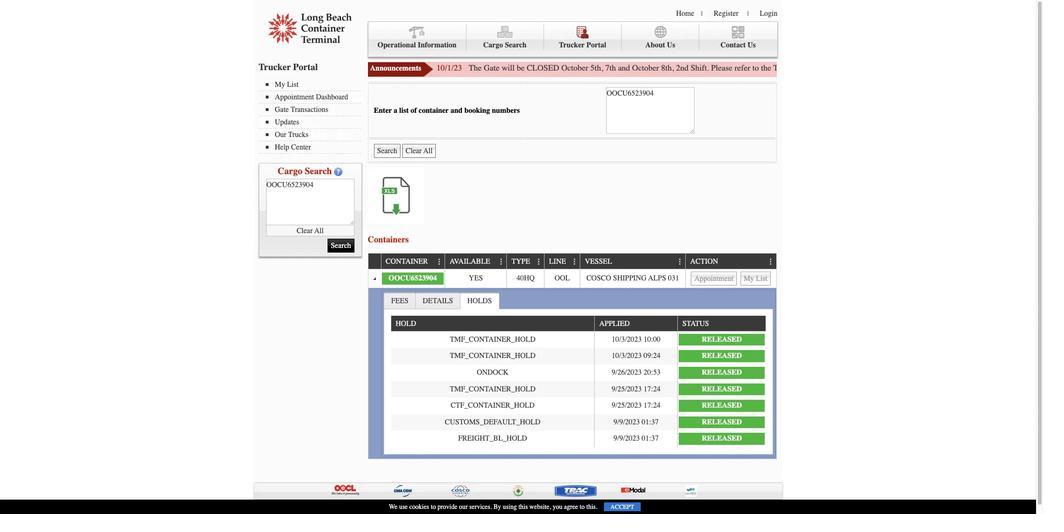 Task type: describe. For each thing, give the bounding box(es) containing it.
clear
[[297, 227, 313, 235]]

help center link
[[266, 143, 361, 152]]

vessel
[[585, 258, 613, 266]]

10/3/2023 09:24
[[612, 352, 661, 361]]

action
[[691, 258, 719, 266]]

10/3/2023 for 10/3/2023 10:00
[[612, 336, 642, 344]]

status link
[[683, 316, 714, 331]]

10/1/23
[[437, 63, 462, 73]]

appointment dashboard link
[[266, 93, 361, 101]]

vessel column header
[[580, 254, 686, 270]]

portal inside trucker portal link
[[587, 41, 607, 49]]

1 october from the left
[[562, 63, 589, 73]]

type link
[[512, 254, 535, 269]]

please
[[712, 63, 733, 73]]

truck
[[774, 63, 794, 73]]

home link
[[677, 9, 695, 18]]

09:24
[[644, 352, 661, 361]]

row containing hold
[[391, 316, 766, 332]]

tab list inside tree grid
[[382, 291, 776, 457]]

the
[[469, 63, 482, 73]]

row containing ondock
[[391, 365, 766, 382]]

menu bar containing operational information
[[368, 21, 778, 57]]

available column header
[[445, 254, 507, 270]]

1 horizontal spatial and
[[619, 63, 631, 73]]

8th,
[[662, 63, 675, 73]]

1 horizontal spatial gate
[[484, 63, 500, 73]]

edit column settings image for type
[[536, 258, 543, 266]]

all inside button
[[315, 227, 324, 235]]

we
[[389, 504, 398, 512]]

action link
[[691, 254, 723, 269]]

2 for from the left
[[947, 63, 957, 73]]

cosco shipping alps 031
[[587, 274, 680, 283]]

cosco
[[587, 274, 612, 283]]

1 vertical spatial trucker
[[259, 62, 291, 73]]

1 vertical spatial trucker portal
[[259, 62, 318, 73]]

4 released from the top
[[702, 385, 743, 394]]

appointment
[[275, 93, 314, 101]]

trucker portal link
[[544, 24, 622, 50]]

shipping
[[614, 274, 647, 283]]

4 released cell from the top
[[678, 382, 766, 398]]

register
[[714, 9, 739, 18]]

hours
[[814, 63, 834, 73]]

row containing ctf_container_hold
[[391, 398, 766, 415]]

alps
[[649, 274, 667, 283]]

details tab
[[416, 293, 461, 309]]

using
[[503, 504, 517, 512]]

2 horizontal spatial gate
[[796, 63, 811, 73]]

1 released cell from the top
[[678, 332, 766, 348]]

agree
[[564, 504, 579, 512]]

this.
[[587, 504, 598, 512]]

line
[[550, 258, 567, 266]]

applied link
[[600, 316, 635, 331]]

9/25/2023 for ctf_container_hold
[[612, 402, 642, 410]]

status
[[683, 320, 710, 328]]

we use cookies to provide our services. by using this website, you agree to this.
[[389, 504, 598, 512]]

edit column settings image for vessel
[[677, 258, 684, 266]]

oocu6523904
[[389, 274, 437, 283]]

row containing oocu6523904
[[369, 270, 777, 288]]

us for contact us
[[748, 41, 757, 49]]

01:37 for customs_default_hold
[[642, 418, 659, 427]]

2 released from the top
[[702, 352, 743, 361]]

3 released from the top
[[702, 369, 743, 377]]

5th,
[[591, 63, 604, 73]]

9/9/2023 for customs_default_hold
[[614, 418, 640, 427]]

9/25/2023 17:24 for ctf_container_hold
[[612, 402, 661, 410]]

booking
[[465, 106, 490, 115]]

this
[[519, 504, 528, 512]]

cosco shipping alps 031 cell
[[580, 270, 686, 288]]

3 released cell from the top
[[678, 365, 766, 382]]

1 vertical spatial and
[[451, 106, 463, 115]]

tmf_container_hold for 10/3/2023 09:24
[[450, 352, 536, 361]]

about us
[[646, 41, 676, 49]]

search inside cargo search link
[[505, 41, 527, 49]]

row containing customs_default_hold
[[391, 415, 766, 431]]

2nd
[[677, 63, 689, 73]]

freight_bl_hold
[[459, 435, 528, 443]]

hold
[[396, 320, 417, 328]]

closed
[[527, 63, 560, 73]]

edit column settings image for line
[[571, 258, 579, 266]]

customs_default_hold cell
[[391, 415, 595, 431]]

9/9/2023 01:37 for customs_default_hold
[[614, 418, 659, 427]]

holds
[[468, 297, 492, 305]]

ool
[[555, 274, 570, 283]]

20:53
[[644, 369, 661, 377]]

2 the from the left
[[959, 63, 969, 73]]

tmf_container_hold cell for 9/25/2023 17:24
[[391, 382, 595, 398]]

llc.)
[[401, 505, 417, 513]]

0 vertical spatial trucker portal
[[559, 41, 607, 49]]

ctf_container_hold cell
[[391, 398, 595, 415]]

cookies
[[410, 504, 430, 512]]

© 2023 lbct, long beach container terminal (lbct llc.) all rights reserved.
[[254, 505, 472, 513]]

tmf_container_hold for 10/3/2023 10:00
[[450, 336, 536, 344]]

beach
[[310, 505, 326, 513]]

list
[[400, 106, 409, 115]]

0 horizontal spatial to
[[431, 504, 436, 512]]

trucks
[[288, 131, 309, 139]]

available
[[450, 258, 491, 266]]

our
[[275, 131, 287, 139]]

tmf_container_hold cell for 10/3/2023 10:00
[[391, 332, 595, 348]]

9/26/2023 20:53
[[612, 369, 661, 377]]

1 | from the left
[[702, 10, 703, 18]]

location link
[[646, 505, 669, 513]]

10/1/23 the gate will be closed october 5th, 7th and october 8th, 2nd shift. please refer to the truck gate hours web page for further gate details for the week.
[[437, 63, 991, 73]]

accept button
[[604, 503, 641, 512]]

1 horizontal spatial cargo
[[484, 41, 503, 49]]

container link
[[386, 254, 433, 269]]

9/9/2023 01:37 for freight_bl_hold
[[614, 435, 659, 443]]

1 released from the top
[[702, 336, 743, 344]]

line link
[[550, 254, 571, 269]]

oocu6523904 cell
[[381, 270, 445, 288]]

fees
[[392, 297, 409, 305]]

provide
[[438, 504, 458, 512]]

our
[[459, 504, 468, 512]]

available link
[[450, 254, 495, 269]]

2023
[[261, 505, 274, 513]]

7 released from the top
[[702, 435, 743, 443]]

long
[[295, 505, 309, 513]]

freight_bl_hold cell
[[391, 431, 595, 448]]

us for about us
[[668, 41, 676, 49]]

2 released cell from the top
[[678, 348, 766, 365]]



Task type: locate. For each thing, give the bounding box(es) containing it.
1 horizontal spatial menu bar
[[368, 21, 778, 57]]

released cell
[[678, 332, 766, 348], [678, 348, 766, 365], [678, 365, 766, 382], [678, 382, 766, 398], [678, 398, 766, 415], [678, 415, 766, 431], [678, 431, 766, 448]]

edit column settings image right line link at the right
[[571, 258, 579, 266]]

tmf_container_hold for 9/25/2023 17:24
[[450, 385, 536, 394]]

row containing freight_bl_hold
[[391, 431, 766, 448]]

my list link
[[266, 80, 361, 89]]

None submit
[[374, 144, 401, 158], [328, 239, 355, 253], [374, 144, 401, 158], [328, 239, 355, 253]]

3 tmf_container_hold from the top
[[450, 385, 536, 394]]

home
[[677, 9, 695, 18]]

2 october from the left
[[633, 63, 660, 73]]

cell
[[686, 270, 777, 288]]

5 released from the top
[[702, 402, 743, 410]]

0 horizontal spatial edit column settings image
[[498, 258, 506, 266]]

website,
[[530, 504, 551, 512]]

0 horizontal spatial and
[[451, 106, 463, 115]]

container column header
[[381, 254, 445, 270]]

edit column settings image inside vessel column header
[[677, 258, 684, 266]]

a
[[394, 106, 398, 115]]

action column header
[[686, 254, 777, 270]]

page
[[852, 63, 868, 73]]

2 10/3/2023 from the top
[[612, 352, 642, 361]]

our trucks link
[[266, 131, 361, 139]]

cargo down help
[[278, 166, 303, 177]]

0 vertical spatial and
[[619, 63, 631, 73]]

menu bar containing my list
[[259, 80, 366, 154]]

1 9/9/2023 01:37 cell from the top
[[595, 415, 678, 431]]

1 horizontal spatial to
[[580, 504, 585, 512]]

(lbct
[[380, 505, 399, 513]]

0 horizontal spatial menu bar
[[259, 80, 366, 154]]

all right clear
[[315, 227, 324, 235]]

10/3/2023 10:00 cell
[[595, 332, 678, 348]]

list
[[287, 80, 299, 89]]

and right 7th
[[619, 63, 631, 73]]

1 horizontal spatial for
[[947, 63, 957, 73]]

2 edit column settings image from the left
[[571, 258, 579, 266]]

tree grid containing container
[[369, 254, 777, 460]]

1 horizontal spatial all
[[418, 505, 426, 513]]

9/25/2023 17:24 inside row
[[612, 402, 661, 410]]

gate
[[907, 63, 921, 73]]

0 horizontal spatial us
[[668, 41, 676, 49]]

0 vertical spatial tmf_container_hold
[[450, 336, 536, 344]]

1 vertical spatial cargo
[[278, 166, 303, 177]]

operational
[[378, 41, 416, 49]]

0 vertical spatial 01:37
[[642, 418, 659, 427]]

9/9/2023 01:37
[[614, 418, 659, 427], [614, 435, 659, 443]]

portal up 5th,
[[587, 41, 607, 49]]

clear all button
[[266, 226, 355, 237]]

edit column settings image inside line "column header"
[[571, 258, 579, 266]]

0 vertical spatial all
[[315, 227, 324, 235]]

gate right truck
[[796, 63, 811, 73]]

information
[[418, 41, 457, 49]]

details
[[423, 297, 453, 305]]

0 vertical spatial menu bar
[[368, 21, 778, 57]]

1 horizontal spatial portal
[[587, 41, 607, 49]]

1 9/25/2023 17:24 cell from the top
[[595, 382, 678, 398]]

0 horizontal spatial gate
[[275, 106, 289, 114]]

0 horizontal spatial trucker
[[259, 62, 291, 73]]

1 horizontal spatial trucker portal
[[559, 41, 607, 49]]

9/26/2023 20:53 cell
[[595, 365, 678, 382]]

2 9/9/2023 01:37 cell from the top
[[595, 431, 678, 448]]

container
[[419, 106, 449, 115]]

enter
[[374, 106, 392, 115]]

for right page at the top of the page
[[870, 63, 880, 73]]

0 vertical spatial 9/25/2023
[[612, 385, 642, 394]]

0 vertical spatial 9/9/2023 01:37
[[614, 418, 659, 427]]

lbct,
[[275, 505, 293, 513]]

search up be
[[505, 41, 527, 49]]

Enter container numbers and/ or booking numbers.  text field
[[266, 179, 355, 226]]

5 released cell from the top
[[678, 398, 766, 415]]

2 edit column settings image from the left
[[536, 258, 543, 266]]

2 17:24 from the top
[[644, 402, 661, 410]]

released
[[702, 336, 743, 344], [702, 352, 743, 361], [702, 369, 743, 377], [702, 385, 743, 394], [702, 402, 743, 410], [702, 418, 743, 427], [702, 435, 743, 443]]

dashboard
[[316, 93, 348, 101]]

transactions
[[291, 106, 329, 114]]

row group containing oocu6523904
[[369, 270, 777, 460]]

| left login
[[748, 10, 749, 18]]

10/3/2023 for 10/3/2023 09:24
[[612, 352, 642, 361]]

10/3/2023 10:00
[[612, 336, 661, 344]]

trucker up "closed"
[[559, 41, 585, 49]]

2 9/9/2023 01:37 from the top
[[614, 435, 659, 443]]

details
[[923, 63, 945, 73]]

my list appointment dashboard gate transactions updates our trucks help center
[[275, 80, 348, 152]]

0 vertical spatial portal
[[587, 41, 607, 49]]

1 vertical spatial 01:37
[[642, 435, 659, 443]]

trucker portal
[[559, 41, 607, 49], [259, 62, 318, 73]]

0 horizontal spatial cargo search
[[278, 166, 332, 177]]

0 horizontal spatial for
[[870, 63, 880, 73]]

9/25/2023 inside row
[[612, 402, 642, 410]]

1 vertical spatial 9/25/2023
[[612, 402, 642, 410]]

3 edit column settings image from the left
[[677, 258, 684, 266]]

all
[[315, 227, 324, 235], [418, 505, 426, 513]]

9/25/2023 17:24 cell down 9/26/2023 20:53
[[595, 382, 678, 398]]

grid containing hold
[[391, 316, 766, 448]]

cargo search up will
[[484, 41, 527, 49]]

0 horizontal spatial the
[[762, 63, 772, 73]]

7 released cell from the top
[[678, 431, 766, 448]]

my
[[275, 80, 285, 89]]

row group
[[369, 270, 777, 460], [391, 332, 766, 448]]

1 horizontal spatial trucker
[[559, 41, 585, 49]]

4 edit column settings image from the left
[[768, 258, 775, 266]]

9/9/2023 01:37 cell for freight_bl_hold
[[595, 431, 678, 448]]

0 vertical spatial cargo search
[[484, 41, 527, 49]]

1 vertical spatial 10/3/2023
[[612, 352, 642, 361]]

edit column settings image inside type column header
[[536, 258, 543, 266]]

10/3/2023 09:24 cell
[[595, 348, 678, 365]]

0 horizontal spatial trucker portal
[[259, 62, 318, 73]]

0 vertical spatial 17:24
[[644, 385, 661, 394]]

9/25/2023 17:24 cell down 9/26/2023 20:53 cell
[[595, 398, 678, 415]]

Enter container numbers and/ or booking numbers. Press ESC to reset input box text field
[[607, 87, 695, 134]]

0 vertical spatial search
[[505, 41, 527, 49]]

17:24
[[644, 385, 661, 394], [644, 402, 661, 410]]

clear all
[[297, 227, 324, 235]]

numbers
[[492, 106, 520, 115]]

use
[[399, 504, 408, 512]]

1 vertical spatial 9/25/2023 17:24
[[612, 402, 661, 410]]

contact
[[721, 41, 746, 49]]

gate right the
[[484, 63, 500, 73]]

1 vertical spatial search
[[305, 166, 332, 177]]

None button
[[403, 144, 436, 158], [692, 272, 737, 286], [741, 272, 771, 286], [403, 144, 436, 158], [692, 272, 737, 286], [741, 272, 771, 286]]

1 vertical spatial all
[[418, 505, 426, 513]]

9/25/2023 17:24 cell
[[595, 382, 678, 398], [595, 398, 678, 415]]

the left truck
[[762, 63, 772, 73]]

operational information
[[378, 41, 457, 49]]

1 edit column settings image from the left
[[436, 258, 444, 266]]

all right the llc.) at left bottom
[[418, 505, 426, 513]]

0 horizontal spatial portal
[[293, 62, 318, 73]]

ondock
[[477, 369, 509, 377]]

17:24 for ctf_container_hold
[[644, 402, 661, 410]]

contact us link
[[700, 24, 778, 50]]

october left 5th,
[[562, 63, 589, 73]]

40hq cell
[[507, 270, 545, 288]]

ondock cell
[[391, 365, 595, 382]]

edit column settings image
[[436, 258, 444, 266], [536, 258, 543, 266], [677, 258, 684, 266], [768, 258, 775, 266]]

tmf_container_hold cell
[[391, 332, 595, 348], [391, 348, 595, 365], [391, 382, 595, 398]]

will
[[502, 63, 515, 73]]

1 edit column settings image from the left
[[498, 258, 506, 266]]

9/25/2023 for tmf_container_hold
[[612, 385, 642, 394]]

1 horizontal spatial edit column settings image
[[571, 258, 579, 266]]

0 vertical spatial cargo
[[484, 41, 503, 49]]

0 vertical spatial 9/9/2023
[[614, 418, 640, 427]]

0 horizontal spatial |
[[702, 10, 703, 18]]

us right about
[[668, 41, 676, 49]]

9/9/2023
[[614, 418, 640, 427], [614, 435, 640, 443]]

menu bar
[[368, 21, 778, 57], [259, 80, 366, 154]]

1 horizontal spatial cargo search
[[484, 41, 527, 49]]

announcements
[[370, 64, 422, 73]]

refer
[[735, 63, 751, 73]]

to right refer
[[753, 63, 760, 73]]

1 9/25/2023 from the top
[[612, 385, 642, 394]]

by
[[494, 504, 502, 512]]

for right details at right top
[[947, 63, 957, 73]]

1 tmf_container_hold cell from the top
[[391, 332, 595, 348]]

0 vertical spatial trucker
[[559, 41, 585, 49]]

cargo search link
[[467, 24, 544, 50]]

031
[[669, 274, 680, 283]]

row group containing tmf_container_hold
[[391, 332, 766, 448]]

1 horizontal spatial |
[[748, 10, 749, 18]]

2 9/25/2023 from the top
[[612, 402, 642, 410]]

cargo search
[[484, 41, 527, 49], [278, 166, 332, 177]]

container
[[328, 505, 354, 513]]

fees tab
[[384, 293, 416, 309]]

0 horizontal spatial all
[[315, 227, 324, 235]]

operational information link
[[369, 24, 467, 50]]

edit column settings image for available
[[498, 258, 506, 266]]

1 vertical spatial tmf_container_hold
[[450, 352, 536, 361]]

1 17:24 from the top
[[644, 385, 661, 394]]

trucker portal up 5th,
[[559, 41, 607, 49]]

gate up updates
[[275, 106, 289, 114]]

0 horizontal spatial cargo
[[278, 166, 303, 177]]

0 vertical spatial 10/3/2023
[[612, 336, 642, 344]]

trucker
[[559, 41, 585, 49], [259, 62, 291, 73]]

1 vertical spatial 9/9/2023 01:37
[[614, 435, 659, 443]]

3 tmf_container_hold cell from the top
[[391, 382, 595, 398]]

1 10/3/2023 from the top
[[612, 336, 642, 344]]

gate inside my list appointment dashboard gate transactions updates our trucks help center
[[275, 106, 289, 114]]

week.
[[971, 63, 991, 73]]

trucker up 'my'
[[259, 62, 291, 73]]

9/25/2023 17:24
[[612, 385, 661, 394], [612, 402, 661, 410]]

gate
[[484, 63, 500, 73], [796, 63, 811, 73], [275, 106, 289, 114]]

17:24 inside row
[[644, 402, 661, 410]]

hold link
[[396, 316, 421, 331]]

search down help center link
[[305, 166, 332, 177]]

9/9/2023 01:37 cell for customs_default_hold
[[595, 415, 678, 431]]

2 us from the left
[[748, 41, 757, 49]]

to left provide
[[431, 504, 436, 512]]

tree grid
[[369, 254, 777, 460]]

2 horizontal spatial to
[[753, 63, 760, 73]]

us
[[668, 41, 676, 49], [748, 41, 757, 49]]

1 tmf_container_hold from the top
[[450, 336, 536, 344]]

enter a list of container and booking numbers
[[374, 106, 520, 115]]

us right the contact
[[748, 41, 757, 49]]

row group inside tab list
[[391, 332, 766, 448]]

about
[[646, 41, 666, 49]]

1 9/25/2023 17:24 from the top
[[612, 385, 661, 394]]

vessel link
[[585, 254, 617, 269]]

edit column settings image inside action column header
[[768, 258, 775, 266]]

login link
[[760, 9, 778, 18]]

1 9/9/2023 from the top
[[614, 418, 640, 427]]

register link
[[714, 9, 739, 18]]

40hq
[[517, 274, 535, 283]]

1 vertical spatial cargo search
[[278, 166, 332, 177]]

yes cell
[[445, 270, 507, 288]]

ool cell
[[545, 270, 580, 288]]

1 us from the left
[[668, 41, 676, 49]]

edit column settings image for action
[[768, 258, 775, 266]]

containers
[[368, 235, 409, 245]]

1 01:37 from the top
[[642, 418, 659, 427]]

2 tmf_container_hold from the top
[[450, 352, 536, 361]]

tab list containing fees
[[382, 291, 776, 457]]

ctf_container_hold
[[451, 402, 535, 410]]

0 horizontal spatial october
[[562, 63, 589, 73]]

9/25/2023 17:24 cell for tmf_container_hold
[[595, 382, 678, 398]]

grid
[[391, 316, 766, 448]]

tmf_container_hold cell for 10/3/2023 09:24
[[391, 348, 595, 365]]

1 vertical spatial 17:24
[[644, 402, 661, 410]]

| right home link
[[702, 10, 703, 18]]

2 | from the left
[[748, 10, 749, 18]]

and
[[619, 63, 631, 73], [451, 106, 463, 115]]

10/3/2023 down applied link
[[612, 336, 642, 344]]

row
[[369, 254, 777, 270], [369, 270, 777, 288], [391, 316, 766, 332], [391, 332, 766, 348], [391, 348, 766, 365], [391, 365, 766, 382], [391, 382, 766, 398], [391, 398, 766, 415], [391, 415, 766, 431], [391, 431, 766, 448]]

tab list
[[382, 291, 776, 457]]

and left booking
[[451, 106, 463, 115]]

tmf_container_hold
[[450, 336, 536, 344], [450, 352, 536, 361], [450, 385, 536, 394]]

edit column settings image inside container column header
[[436, 258, 444, 266]]

login
[[760, 9, 778, 18]]

9/9/2023 for freight_bl_hold
[[614, 435, 640, 443]]

10/3/2023 up 9/26/2023
[[612, 352, 642, 361]]

type
[[512, 258, 531, 266]]

location
[[646, 505, 669, 513]]

2 9/25/2023 17:24 cell from the top
[[595, 398, 678, 415]]

1 for from the left
[[870, 63, 880, 73]]

to left this.
[[580, 504, 585, 512]]

cargo up will
[[484, 41, 503, 49]]

trucker portal up list
[[259, 62, 318, 73]]

contact us
[[721, 41, 757, 49]]

10/3/2023
[[612, 336, 642, 344], [612, 352, 642, 361]]

6 released cell from the top
[[678, 415, 766, 431]]

accept
[[611, 504, 635, 511]]

edit column settings image left type
[[498, 258, 506, 266]]

1 vertical spatial 9/9/2023
[[614, 435, 640, 443]]

1 vertical spatial portal
[[293, 62, 318, 73]]

2 9/25/2023 17:24 from the top
[[612, 402, 661, 410]]

9/25/2023 17:24 cell for ctf_container_hold
[[595, 398, 678, 415]]

2 9/9/2023 from the top
[[614, 435, 640, 443]]

edit column settings image inside the available column header
[[498, 258, 506, 266]]

customs_default_hold
[[445, 418, 541, 427]]

type column header
[[507, 254, 545, 270]]

7th
[[606, 63, 616, 73]]

reserved.
[[447, 505, 472, 513]]

2 01:37 from the top
[[642, 435, 659, 443]]

about us link
[[622, 24, 700, 50]]

17:24 for tmf_container_hold
[[644, 385, 661, 394]]

row containing container
[[369, 254, 777, 270]]

cargo search down center at the top of page
[[278, 166, 332, 177]]

1 vertical spatial menu bar
[[259, 80, 366, 154]]

1 the from the left
[[762, 63, 772, 73]]

1 horizontal spatial us
[[748, 41, 757, 49]]

6 released from the top
[[702, 418, 743, 427]]

line column header
[[545, 254, 580, 270]]

center
[[291, 143, 311, 152]]

holds tab
[[460, 293, 500, 310]]

1 horizontal spatial search
[[505, 41, 527, 49]]

portal up my list link on the left top of the page
[[293, 62, 318, 73]]

2 vertical spatial tmf_container_hold
[[450, 385, 536, 394]]

the left the week.
[[959, 63, 969, 73]]

2 tmf_container_hold cell from the top
[[391, 348, 595, 365]]

web
[[836, 63, 850, 73]]

9/9/2023 01:37 cell
[[595, 415, 678, 431], [595, 431, 678, 448]]

01:37 for freight_bl_hold
[[642, 435, 659, 443]]

1 horizontal spatial the
[[959, 63, 969, 73]]

0 horizontal spatial search
[[305, 166, 332, 177]]

edit column settings image for container
[[436, 258, 444, 266]]

0 vertical spatial 9/25/2023 17:24
[[612, 385, 661, 394]]

october left 8th,
[[633, 63, 660, 73]]

1 horizontal spatial october
[[633, 63, 660, 73]]

edit column settings image
[[498, 258, 506, 266], [571, 258, 579, 266]]

9/25/2023 17:24 for tmf_container_hold
[[612, 385, 661, 394]]

1 9/9/2023 01:37 from the top
[[614, 418, 659, 427]]

applied
[[600, 320, 630, 328]]

further
[[882, 63, 905, 73]]



Task type: vqa. For each thing, say whether or not it's contained in the screenshot.


